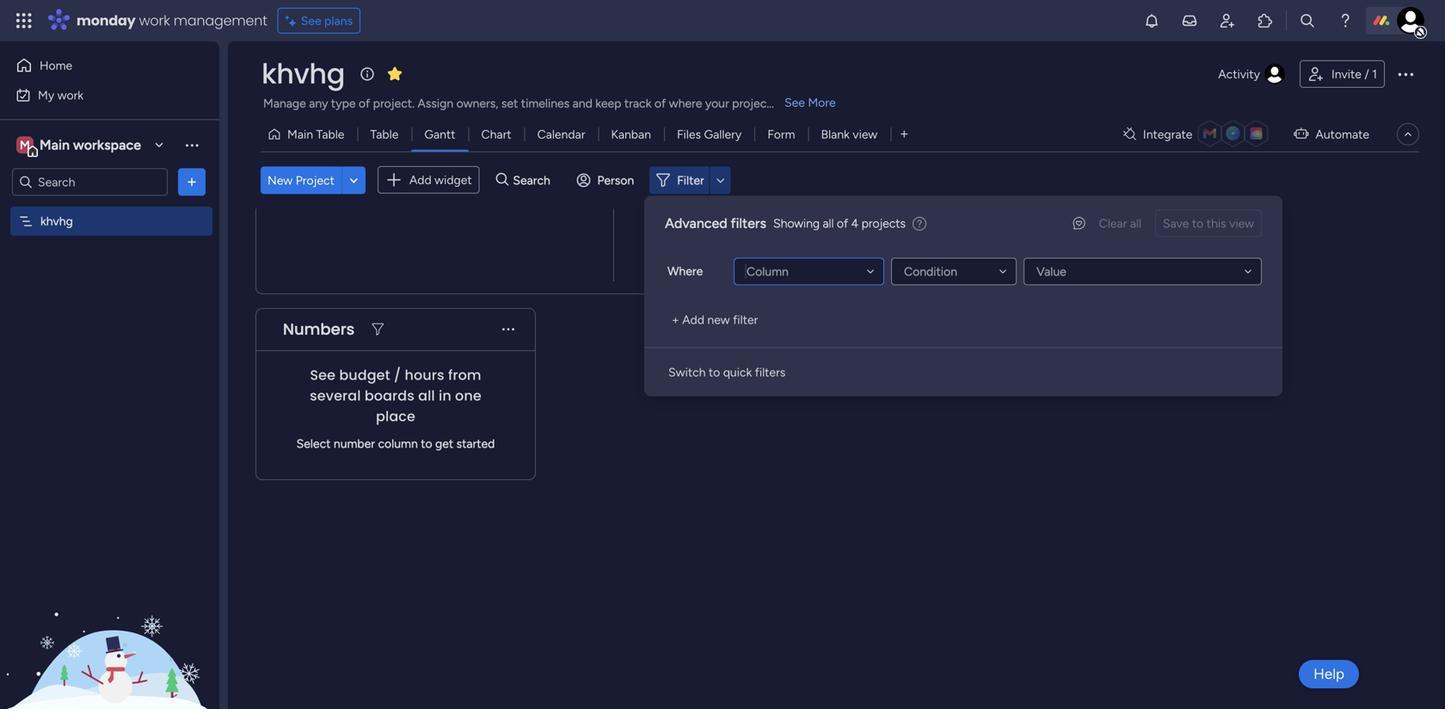 Task type: vqa. For each thing, say whether or not it's contained in the screenshot.
the Add new group
no



Task type: locate. For each thing, give the bounding box(es) containing it.
my work button
[[10, 81, 185, 109]]

0 vertical spatial to
[[1193, 216, 1204, 231]]

0 vertical spatial add
[[410, 173, 432, 187]]

table button
[[358, 120, 412, 148]]

view right this
[[1230, 216, 1255, 231]]

main right workspace image
[[40, 137, 70, 153]]

to left this
[[1193, 216, 1204, 231]]

0 vertical spatial khvhg
[[262, 55, 345, 93]]

my
[[38, 88, 54, 102]]

in
[[439, 386, 452, 405]]

1 vertical spatial work
[[57, 88, 84, 102]]

1 horizontal spatial all
[[823, 216, 834, 231]]

add left the "widget"
[[410, 173, 432, 187]]

showing
[[774, 216, 820, 231]]

add widget
[[410, 173, 472, 187]]

invite members image
[[1220, 12, 1237, 29]]

work right monday
[[139, 11, 170, 30]]

arrow down image
[[711, 170, 731, 190]]

2 table from the left
[[370, 127, 399, 142]]

v2 user feedback image
[[1074, 214, 1086, 232]]

form button
[[755, 120, 809, 148]]

started
[[457, 436, 495, 451]]

/ inside invite / 1 button
[[1365, 67, 1370, 81]]

one
[[455, 386, 482, 405]]

1 horizontal spatial to
[[709, 365, 721, 380]]

integrate
[[1144, 127, 1193, 142]]

0 vertical spatial /
[[1365, 67, 1370, 81]]

1 horizontal spatial add
[[683, 312, 705, 327]]

add inside add widget popup button
[[410, 173, 432, 187]]

view
[[853, 127, 878, 142], [1230, 216, 1255, 231]]

person
[[598, 173, 634, 187]]

main inside button
[[287, 127, 313, 142]]

table
[[316, 127, 345, 142], [370, 127, 399, 142]]

hours
[[405, 365, 445, 385]]

v2 search image
[[496, 170, 509, 190]]

of left 4
[[837, 216, 849, 231]]

0 horizontal spatial view
[[853, 127, 878, 142]]

select
[[297, 436, 331, 451]]

all left 4
[[823, 216, 834, 231]]

see
[[301, 13, 322, 28], [785, 95, 805, 110], [310, 365, 336, 385]]

/ left 1
[[1365, 67, 1370, 81]]

workspace options image
[[183, 136, 201, 153]]

1 vertical spatial to
[[709, 365, 721, 380]]

view right blank
[[853, 127, 878, 142]]

1 vertical spatial options image
[[183, 173, 201, 191]]

1
[[1373, 67, 1378, 81]]

main for main workspace
[[40, 137, 70, 153]]

0 vertical spatial filters
[[731, 215, 767, 232]]

see plans
[[301, 13, 353, 28]]

view inside button
[[1230, 216, 1255, 231]]

options image right 1
[[1396, 64, 1417, 84]]

save to this view
[[1164, 216, 1255, 231]]

+ add new filter
[[672, 312, 758, 327]]

several
[[310, 386, 361, 405]]

filter
[[677, 173, 705, 187]]

1 vertical spatial see
[[785, 95, 805, 110]]

options image
[[1396, 64, 1417, 84], [183, 173, 201, 191]]

save to this view button
[[1156, 210, 1263, 237]]

project
[[733, 96, 772, 111]]

show board description image
[[357, 65, 378, 83]]

0 vertical spatial view
[[853, 127, 878, 142]]

0 vertical spatial work
[[139, 11, 170, 30]]

0 horizontal spatial work
[[57, 88, 84, 102]]

lottie animation element
[[0, 535, 219, 709]]

workspace selection element
[[16, 135, 144, 157]]

filters left showing
[[731, 215, 767, 232]]

see for see more
[[785, 95, 805, 110]]

calendar
[[538, 127, 586, 142]]

view inside button
[[853, 127, 878, 142]]

1 vertical spatial add
[[683, 312, 705, 327]]

filters
[[731, 215, 767, 232], [755, 365, 786, 380]]

timelines
[[521, 96, 570, 111]]

khvhg inside 'list box'
[[40, 214, 73, 229]]

0 horizontal spatial /
[[394, 365, 401, 385]]

filters inside button
[[755, 365, 786, 380]]

filters right quick
[[755, 365, 786, 380]]

inbox image
[[1182, 12, 1199, 29]]

clear all button
[[1093, 210, 1149, 237]]

0 horizontal spatial main
[[40, 137, 70, 153]]

remove from favorites image
[[386, 65, 404, 82]]

2 vertical spatial to
[[421, 436, 433, 451]]

1 horizontal spatial of
[[655, 96, 666, 111]]

any
[[309, 96, 328, 111]]

0 vertical spatial see
[[301, 13, 322, 28]]

switch
[[669, 365, 706, 380]]

to
[[1193, 216, 1204, 231], [709, 365, 721, 380], [421, 436, 433, 451]]

see inside see budget / hours from several boards all in one place
[[310, 365, 336, 385]]

numbers
[[283, 318, 355, 340]]

1 horizontal spatial /
[[1365, 67, 1370, 81]]

work for monday
[[139, 11, 170, 30]]

1 horizontal spatial view
[[1230, 216, 1255, 231]]

add right + on the top of page
[[683, 312, 705, 327]]

to left 'get'
[[421, 436, 433, 451]]

1 vertical spatial /
[[394, 365, 401, 385]]

see more
[[785, 95, 836, 110]]

option
[[0, 206, 219, 209]]

1 horizontal spatial khvhg
[[262, 55, 345, 93]]

of inside advanced filters showing all of 4 projects
[[837, 216, 849, 231]]

2 horizontal spatial of
[[837, 216, 849, 231]]

of right "track"
[[655, 96, 666, 111]]

see inside button
[[301, 13, 322, 28]]

options image down workspace options icon
[[183, 173, 201, 191]]

0 horizontal spatial khvhg
[[40, 214, 73, 229]]

0 horizontal spatial add
[[410, 173, 432, 187]]

advanced
[[665, 215, 728, 232]]

all
[[823, 216, 834, 231], [1131, 216, 1142, 231], [418, 386, 435, 405]]

+
[[672, 312, 680, 327]]

add inside + add new filter button
[[683, 312, 705, 327]]

0 horizontal spatial to
[[421, 436, 433, 451]]

widget
[[435, 173, 472, 187]]

assign
[[418, 96, 454, 111]]

kanban
[[611, 127, 651, 142]]

main
[[287, 127, 313, 142], [40, 137, 70, 153]]

autopilot image
[[1295, 122, 1309, 144]]

1 horizontal spatial work
[[139, 11, 170, 30]]

gantt button
[[412, 120, 469, 148]]

dapulse integrations image
[[1124, 128, 1137, 141]]

work inside button
[[57, 88, 84, 102]]

track
[[625, 96, 652, 111]]

main workspace
[[40, 137, 141, 153]]

main down manage
[[287, 127, 313, 142]]

gary orlando image
[[1398, 7, 1425, 34]]

angle down image
[[350, 174, 358, 187]]

management
[[174, 11, 267, 30]]

1 vertical spatial filters
[[755, 365, 786, 380]]

all right clear
[[1131, 216, 1142, 231]]

1 vertical spatial view
[[1230, 216, 1255, 231]]

see up several
[[310, 365, 336, 385]]

khvhg up any
[[262, 55, 345, 93]]

/ up boards
[[394, 365, 401, 385]]

1 horizontal spatial main
[[287, 127, 313, 142]]

/
[[1365, 67, 1370, 81], [394, 365, 401, 385]]

more dots image
[[503, 323, 515, 336]]

lottie animation image
[[0, 535, 219, 709]]

calendar button
[[525, 120, 599, 148]]

2 vertical spatial see
[[310, 365, 336, 385]]

khvhg down search in workspace field
[[40, 214, 73, 229]]

person button
[[570, 166, 645, 194]]

form
[[768, 127, 796, 142]]

2 horizontal spatial all
[[1131, 216, 1142, 231]]

workspace
[[73, 137, 141, 153]]

to left quick
[[709, 365, 721, 380]]

add
[[410, 173, 432, 187], [683, 312, 705, 327]]

manage any type of project. assign owners, set timelines and keep track of where your project stands.
[[263, 96, 813, 111]]

of right type
[[359, 96, 370, 111]]

v2 funnel image
[[372, 323, 384, 336]]

all inside see budget / hours from several boards all in one place
[[418, 386, 435, 405]]

column
[[747, 264, 789, 279]]

khvhg
[[262, 55, 345, 93], [40, 214, 73, 229]]

1 horizontal spatial table
[[370, 127, 399, 142]]

kanban button
[[599, 120, 664, 148]]

add view image
[[901, 128, 908, 141]]

4
[[852, 216, 859, 231]]

save
[[1164, 216, 1190, 231]]

0 vertical spatial options image
[[1396, 64, 1417, 84]]

filter button
[[650, 166, 731, 194]]

workspace image
[[16, 136, 34, 154]]

2 horizontal spatial to
[[1193, 216, 1204, 231]]

notifications image
[[1144, 12, 1161, 29]]

1 vertical spatial khvhg
[[40, 214, 73, 229]]

get
[[436, 436, 454, 451]]

to inside button
[[1193, 216, 1204, 231]]

see left plans
[[301, 13, 322, 28]]

invite
[[1332, 67, 1362, 81]]

all left in
[[418, 386, 435, 405]]

new project
[[268, 173, 335, 187]]

projects
[[862, 216, 906, 231]]

quick
[[724, 365, 752, 380]]

column
[[378, 436, 418, 451]]

main inside workspace selection 'element'
[[40, 137, 70, 153]]

select number column to get started
[[297, 436, 495, 451]]

files gallery
[[677, 127, 742, 142]]

more
[[808, 95, 836, 110]]

table down any
[[316, 127, 345, 142]]

condition
[[905, 264, 958, 279]]

see left more
[[785, 95, 805, 110]]

0 horizontal spatial of
[[359, 96, 370, 111]]

work right my
[[57, 88, 84, 102]]

plans
[[325, 13, 353, 28]]

to inside button
[[709, 365, 721, 380]]

0 horizontal spatial table
[[316, 127, 345, 142]]

table down project. at left top
[[370, 127, 399, 142]]

set
[[502, 96, 518, 111]]

0 horizontal spatial all
[[418, 386, 435, 405]]



Task type: describe. For each thing, give the bounding box(es) containing it.
1 horizontal spatial options image
[[1396, 64, 1417, 84]]

manage
[[263, 96, 306, 111]]

filter
[[733, 312, 758, 327]]

add widget button
[[378, 166, 480, 194]]

keep
[[596, 96, 622, 111]]

clear all
[[1100, 216, 1142, 231]]

value
[[1037, 264, 1067, 279]]

project
[[296, 173, 335, 187]]

where
[[669, 96, 703, 111]]

project.
[[373, 96, 415, 111]]

chart button
[[469, 120, 525, 148]]

help
[[1314, 665, 1345, 683]]

blank view
[[821, 127, 878, 142]]

type
[[331, 96, 356, 111]]

place
[[376, 407, 416, 426]]

khvhg list box
[[0, 203, 219, 468]]

new project button
[[261, 166, 342, 194]]

to for switch
[[709, 365, 721, 380]]

main table
[[287, 127, 345, 142]]

gallery
[[704, 127, 742, 142]]

work for my
[[57, 88, 84, 102]]

apps image
[[1257, 12, 1275, 29]]

/ inside see budget / hours from several boards all in one place
[[394, 365, 401, 385]]

help image
[[1337, 12, 1355, 29]]

files gallery button
[[664, 120, 755, 148]]

search everything image
[[1300, 12, 1317, 29]]

main table button
[[261, 120, 358, 148]]

activity
[[1219, 67, 1261, 81]]

to for save
[[1193, 216, 1204, 231]]

advanced filters showing all of 4 projects
[[665, 215, 906, 232]]

new
[[268, 173, 293, 187]]

+ add new filter button
[[665, 306, 765, 334]]

stands.
[[775, 96, 813, 111]]

files
[[677, 127, 701, 142]]

boards
[[365, 386, 415, 405]]

chart
[[482, 127, 512, 142]]

see for see plans
[[301, 13, 322, 28]]

activity button
[[1212, 60, 1294, 88]]

this
[[1207, 216, 1227, 231]]

new
[[708, 312, 730, 327]]

blank view button
[[809, 120, 891, 148]]

owners,
[[457, 96, 499, 111]]

invite / 1
[[1332, 67, 1378, 81]]

gantt
[[425, 127, 456, 142]]

my work
[[38, 88, 84, 102]]

main for main table
[[287, 127, 313, 142]]

blank
[[821, 127, 850, 142]]

your
[[706, 96, 730, 111]]

automate
[[1316, 127, 1370, 142]]

Search field
[[509, 168, 561, 192]]

home
[[40, 58, 72, 73]]

number
[[334, 436, 375, 451]]

Search in workspace field
[[36, 172, 144, 192]]

invite / 1 button
[[1300, 60, 1386, 88]]

see for see budget / hours from several boards all in one place
[[310, 365, 336, 385]]

switch to quick filters
[[669, 365, 786, 380]]

see more link
[[783, 94, 838, 111]]

monday work management
[[77, 11, 267, 30]]

learn more image
[[913, 216, 927, 232]]

collapse board header image
[[1402, 127, 1416, 141]]

help button
[[1300, 660, 1360, 689]]

and
[[573, 96, 593, 111]]

1 table from the left
[[316, 127, 345, 142]]

see plans button
[[278, 8, 361, 34]]

where
[[668, 264, 703, 278]]

0 horizontal spatial options image
[[183, 173, 201, 191]]

see budget / hours from several boards all in one place
[[310, 365, 482, 426]]

switch to quick filters button
[[662, 358, 793, 386]]

from
[[448, 365, 482, 385]]

select product image
[[15, 12, 33, 29]]

monday
[[77, 11, 136, 30]]

khvhg field
[[257, 55, 349, 93]]

home button
[[10, 52, 185, 79]]

all inside advanced filters showing all of 4 projects
[[823, 216, 834, 231]]

all inside button
[[1131, 216, 1142, 231]]



